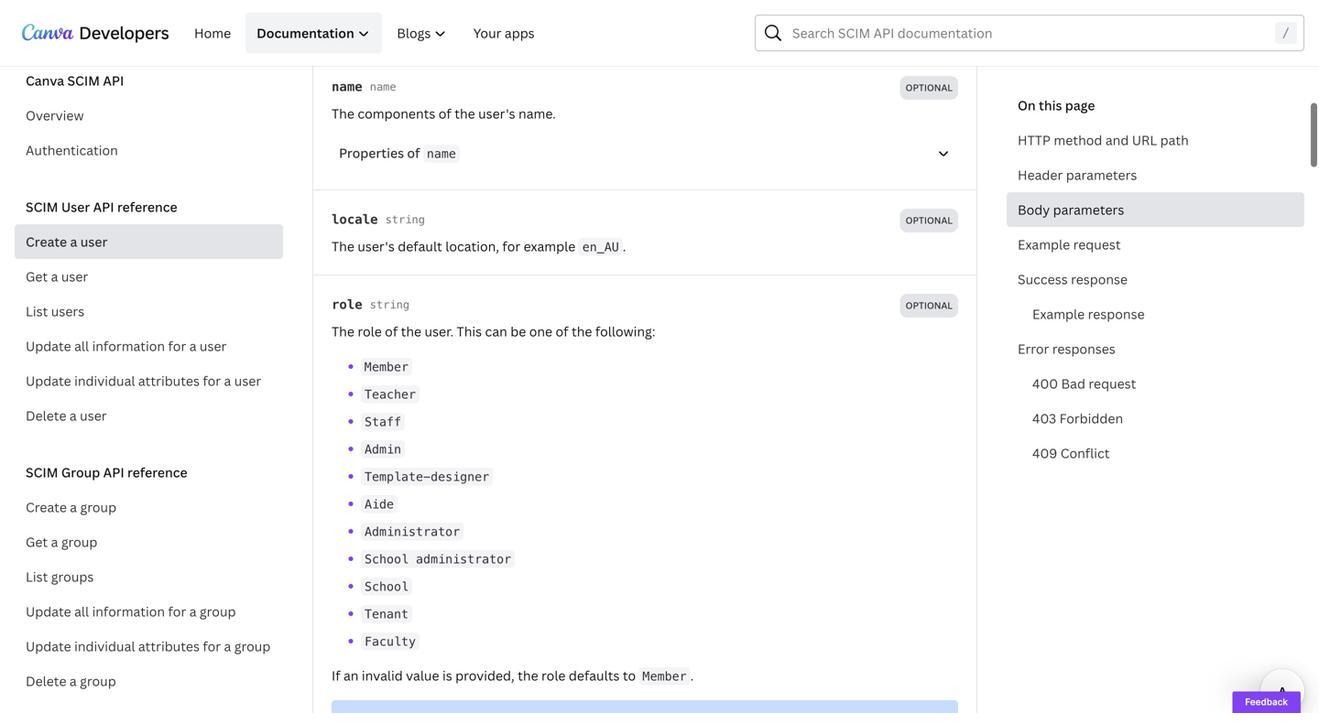 Task type: locate. For each thing, give the bounding box(es) containing it.
the left en_au
[[529, 227, 550, 244]]

http method and url path link
[[1007, 123, 1304, 158]]

2 get from the top
[[26, 534, 48, 551]]

group for create a group
[[80, 499, 116, 516]]

the
[[411, 20, 431, 37], [455, 105, 475, 122], [541, 114, 562, 131], [869, 114, 890, 131], [374, 134, 395, 152], [529, 227, 550, 244], [533, 312, 553, 329], [401, 323, 421, 340], [572, 323, 592, 340], [518, 667, 538, 685]]

admin
[[365, 442, 401, 457]]

the
[[332, 20, 354, 37], [358, 29, 381, 46], [332, 105, 354, 122], [358, 114, 381, 131], [597, 114, 620, 131], [358, 227, 381, 244], [332, 238, 354, 255], [358, 312, 381, 329], [332, 323, 354, 340]]

parameters down http method and url path
[[1066, 166, 1137, 184]]

1 horizontal spatial canva
[[623, 114, 661, 131]]

'family'
[[426, 312, 471, 329]]

update all information for a group
[[26, 603, 236, 621]]

1 vertical spatial request
[[1089, 375, 1136, 393]]

user's left 'name.'
[[478, 105, 515, 122]]

be
[[510, 323, 526, 340]]

member
[[365, 360, 409, 374], [643, 670, 687, 684]]

1 vertical spatial to
[[623, 667, 636, 685]]

delete
[[26, 407, 66, 425], [26, 673, 66, 690]]

0 vertical spatial value
[[358, 3, 397, 18]]

reference up create a group link
[[127, 464, 187, 481]]

2 attributes from the top
[[138, 638, 200, 655]]

optional for the user's default location, for example
[[906, 214, 953, 227]]

user's
[[478, 105, 515, 122], [358, 238, 395, 255]]

address. left "your"
[[421, 29, 473, 46]]

1 individual from the top
[[74, 372, 135, 390]]

the right one
[[572, 323, 592, 340]]

1 vertical spatial attributes
[[138, 638, 200, 655]]

bad
[[1061, 375, 1085, 393]]

1 vertical spatial reference
[[127, 464, 187, 481]]

parameters
[[1066, 166, 1137, 184], [1053, 201, 1124, 218]]

the up name name
[[332, 20, 354, 37]]

school for school
[[365, 580, 409, 594]]

delete inside "link"
[[26, 673, 66, 690]]

0 vertical spatial reference
[[117, 198, 177, 216]]

the right components
[[455, 105, 475, 122]]

a down update all information for a group link
[[224, 638, 231, 655]]

example
[[1018, 236, 1070, 253], [1032, 305, 1085, 323]]

api up "overview" link
[[103, 72, 124, 89]]

0 vertical spatial response
[[1071, 271, 1128, 288]]

0 horizontal spatial member
[[365, 360, 409, 374]]

name inside properties of name
[[427, 147, 456, 161]]

0 vertical spatial email
[[384, 29, 418, 46]]

name
[[358, 20, 392, 37], [332, 79, 362, 94], [370, 81, 396, 93], [427, 147, 456, 161], [470, 227, 505, 244], [474, 312, 508, 329]]

individual down update all information for a user
[[74, 372, 135, 390]]

0 vertical spatial list
[[26, 303, 48, 320]]

of left address
[[439, 105, 451, 122]]

individual
[[74, 372, 135, 390], [74, 638, 135, 655]]

0 vertical spatial address.
[[421, 29, 473, 46]]

0 vertical spatial string
[[385, 213, 425, 226]]

email left the user,
[[384, 29, 418, 46]]

email inside as the type of the email address.
[[398, 134, 431, 152]]

delete a group link
[[15, 664, 283, 699]]

2 school from the top
[[365, 580, 409, 594]]

attributes down update all information for a group link
[[138, 638, 200, 655]]

1 vertical spatial address.
[[434, 134, 487, 152]]

1 vertical spatial value
[[406, 667, 439, 685]]

role string
[[332, 297, 410, 312]]

or for last
[[410, 312, 423, 329]]

1 update from the top
[[26, 338, 71, 355]]

response up example response
[[1071, 271, 1128, 288]]

1 vertical spatial role
[[358, 323, 382, 340]]

reference
[[117, 198, 177, 216], [127, 464, 187, 481]]

users
[[51, 303, 84, 320]]

of down components
[[358, 134, 371, 152]]

role down role string
[[358, 323, 382, 340]]

0 vertical spatial role
[[332, 297, 362, 312]]

the for the components of the user's name.
[[332, 105, 354, 122]]

defaults
[[569, 667, 620, 685]]

name inside name name
[[370, 81, 396, 93]]

a up list groups on the left bottom of the page
[[51, 534, 58, 551]]

2 vertical spatial role
[[541, 667, 566, 685]]

0 vertical spatial or
[[412, 227, 425, 244]]

0 vertical spatial delete
[[26, 407, 66, 425]]

conflict
[[1060, 445, 1110, 462]]

parameters down header parameters
[[1053, 201, 1124, 218]]

role left last
[[332, 297, 362, 312]]

for right can
[[512, 312, 530, 329]]

for up update individual attributes for a group link
[[168, 603, 186, 621]]

as
[[853, 114, 866, 131]]

school down administrator
[[365, 552, 409, 567]]

this
[[1039, 97, 1062, 114]]

0 vertical spatial required
[[879, 5, 926, 18]]

0 vertical spatial canva
[[26, 72, 64, 89]]

optional
[[906, 82, 953, 94], [879, 203, 926, 216], [906, 214, 953, 227], [879, 289, 926, 301], [906, 300, 953, 312]]

group for delete a group
[[80, 673, 116, 690]]

a up update individual attributes for a group link
[[189, 603, 196, 621]]

1 school from the top
[[365, 552, 409, 567]]

update up delete a user
[[26, 372, 71, 390]]

update inside update individual attributes for a group link
[[26, 638, 71, 655]]

1 vertical spatial member
[[643, 670, 687, 684]]

2 create from the top
[[26, 499, 67, 516]]

scim left the "group"
[[26, 464, 58, 481]]

information up update individual attributes for a group
[[92, 603, 165, 621]]

or right last
[[410, 312, 423, 329]]

string up first
[[385, 213, 425, 226]]

403 forbidden link
[[1021, 401, 1304, 436]]

or for first
[[412, 227, 425, 244]]

0 vertical spatial get
[[26, 268, 48, 285]]

1 horizontal spatial user's
[[478, 105, 515, 122]]

a
[[70, 233, 77, 251], [51, 268, 58, 285], [189, 338, 196, 355], [224, 372, 231, 390], [70, 407, 77, 425], [70, 499, 77, 516], [51, 534, 58, 551], [189, 603, 196, 621], [224, 638, 231, 655], [70, 673, 77, 690]]

for left example
[[502, 238, 520, 255]]

string
[[385, 213, 425, 226], [370, 299, 410, 311]]

canva scim api
[[26, 72, 124, 89]]

1 vertical spatial example
[[1032, 305, 1085, 323]]

user's down locale string
[[358, 238, 395, 255]]

0 vertical spatial individual
[[74, 372, 135, 390]]

delete a group
[[26, 673, 116, 690]]

1 vertical spatial all
[[74, 603, 89, 621]]

user.
[[565, 114, 594, 131], [553, 227, 582, 244], [557, 312, 585, 329], [425, 323, 454, 340]]

update inside update individual attributes for a user "link"
[[26, 372, 71, 390]]

0 vertical spatial create
[[26, 233, 67, 251]]

update for update all information for a user
[[26, 338, 71, 355]]

member right defaults
[[643, 670, 687, 684]]

of down role string
[[385, 323, 398, 340]]

locale string
[[332, 212, 425, 227]]

or right first
[[412, 227, 425, 244]]

400
[[1032, 375, 1058, 393]]

user. for 'family'
[[557, 312, 585, 329]]

0 horizontal spatial .
[[623, 238, 626, 255]]

1 vertical spatial delete
[[26, 673, 66, 690]]

method
[[1054, 131, 1102, 149]]

1 vertical spatial required
[[879, 91, 926, 103]]

1 horizontal spatial to
[[623, 667, 636, 685]]

on this page heading
[[1007, 95, 1304, 115]]

the left blogs
[[358, 29, 381, 46]]

list
[[26, 303, 48, 320], [26, 568, 48, 586]]

0 vertical spatial to
[[588, 20, 601, 37]]

create for create a user
[[26, 233, 67, 251]]

value up the email address.
[[358, 3, 397, 18]]

'given'
[[429, 227, 467, 244]]

the right be
[[533, 312, 553, 329]]

the left the user,
[[411, 20, 431, 37]]

0 vertical spatial information
[[92, 338, 165, 355]]

the type of email address for the user. the canva scim api only supports
[[358, 114, 813, 131]]

1 delete from the top
[[26, 407, 66, 425]]

of up properties of name at top left
[[415, 114, 428, 131]]

api right the 'user'
[[93, 198, 114, 216]]

1 vertical spatial list
[[26, 568, 48, 586]]

individual for user
[[74, 372, 135, 390]]

update for update individual attributes for a group
[[26, 638, 71, 655]]

1 vertical spatial individual
[[74, 638, 135, 655]]

1 vertical spatial canva
[[623, 114, 661, 131]]

update down list groups on the left bottom of the page
[[26, 603, 71, 621]]

2 information from the top
[[92, 603, 165, 621]]

designer
[[431, 470, 489, 484]]

create a user
[[26, 233, 107, 251]]

optional for the last or 'family' name for the user.
[[879, 289, 926, 301]]

4 update from the top
[[26, 638, 71, 655]]

1 all from the top
[[74, 338, 89, 355]]

2 update from the top
[[26, 372, 71, 390]]

1 get from the top
[[26, 268, 48, 285]]

url
[[1132, 131, 1157, 149]]

request up success response
[[1073, 236, 1121, 253]]

body parameters link
[[1007, 192, 1304, 227]]

attributes down update all information for a user link
[[138, 372, 200, 390]]

your apps
[[473, 24, 535, 42]]

administrator
[[365, 525, 460, 539]]

1 horizontal spatial value
[[406, 667, 439, 685]]

of inside as the type of the email address.
[[358, 134, 371, 152]]

header
[[1018, 166, 1063, 184]]

get up list groups on the left bottom of the page
[[26, 534, 48, 551]]

1 vertical spatial get
[[26, 534, 48, 551]]

individual down update all information for a group
[[74, 638, 135, 655]]

1 information from the top
[[92, 338, 165, 355]]

2 required from the top
[[879, 91, 926, 103]]

type right as
[[893, 114, 921, 131]]

the left last
[[358, 312, 381, 329]]

api for scim group api reference
[[103, 464, 124, 481]]

to left end-
[[588, 20, 601, 37]]

the down name name
[[332, 105, 354, 122]]

0 horizontal spatial canva
[[26, 72, 64, 89]]

a down the 'user'
[[70, 233, 77, 251]]

1 attributes from the top
[[138, 372, 200, 390]]

properties
[[339, 144, 404, 162]]

individual inside "link"
[[74, 372, 135, 390]]

documentation
[[257, 24, 354, 42]]

1 vertical spatial .
[[690, 667, 694, 685]]

user. left en_au
[[553, 227, 582, 244]]

update inside update all information for a user link
[[26, 338, 71, 355]]

the for the type of email address for the user. the canva scim api only supports
[[358, 114, 381, 131]]

overview link
[[15, 98, 283, 133]]

1 vertical spatial create
[[26, 499, 67, 516]]

2 individual from the top
[[74, 638, 135, 655]]

group inside "link"
[[80, 673, 116, 690]]

api for canva scim api
[[103, 72, 124, 89]]

information inside update all information for a user link
[[92, 338, 165, 355]]

of right the properties
[[407, 144, 420, 162]]

email left address
[[431, 114, 465, 131]]

all for list groups
[[74, 603, 89, 621]]

string up last
[[370, 299, 410, 311]]

required for the email address.
[[879, 5, 926, 18]]

an
[[344, 667, 359, 685]]

home link
[[183, 12, 242, 54]]

delete for delete a user
[[26, 407, 66, 425]]

the for the first or 'given' name for the user.
[[358, 227, 381, 244]]

2 delete from the top
[[26, 673, 66, 690]]

1 list from the top
[[26, 303, 48, 320]]

the for the last or 'family' name for the user.
[[358, 312, 381, 329]]

user. for email
[[565, 114, 594, 131]]

address
[[468, 114, 517, 131]]

2 list from the top
[[26, 568, 48, 586]]

1 create from the top
[[26, 233, 67, 251]]

the up the properties
[[358, 114, 381, 131]]

2 all from the top
[[74, 603, 89, 621]]

a down update all information for a user link
[[224, 372, 231, 390]]

list left groups
[[26, 568, 48, 586]]

1 vertical spatial or
[[410, 312, 423, 329]]

update all information for a user
[[26, 338, 227, 355]]

create
[[26, 233, 67, 251], [26, 499, 67, 516]]

create up "get a user"
[[26, 233, 67, 251]]

user. for 'given'
[[553, 227, 582, 244]]

409
[[1032, 445, 1057, 462]]

request right 'bad'
[[1089, 375, 1136, 393]]

3 update from the top
[[26, 603, 71, 621]]

user
[[61, 198, 90, 216]]

tenant
[[365, 607, 409, 621]]

0 vertical spatial all
[[74, 338, 89, 355]]

for down update all information for a user link
[[203, 372, 221, 390]]

school up tenant
[[365, 580, 409, 594]]

update down list users
[[26, 338, 71, 355]]

all
[[74, 338, 89, 355], [74, 603, 89, 621]]

all down users
[[74, 338, 89, 355]]

Search SCIM API documentation text field
[[755, 15, 1304, 51]]

for left display on the left top of the page
[[519, 20, 537, 37]]

list for list groups
[[26, 568, 48, 586]]

information up update individual attributes for a user
[[92, 338, 165, 355]]

0 vertical spatial user's
[[478, 105, 515, 122]]

the left first
[[358, 227, 381, 244]]

of
[[395, 20, 408, 37], [439, 105, 451, 122], [415, 114, 428, 131], [358, 134, 371, 152], [407, 144, 420, 162], [385, 323, 398, 340], [556, 323, 568, 340]]

example up the success
[[1018, 236, 1070, 253]]

0 vertical spatial attributes
[[138, 372, 200, 390]]

attributes inside "link"
[[138, 372, 200, 390]]

1 vertical spatial school
[[365, 580, 409, 594]]

string inside role string
[[370, 299, 410, 311]]

1 vertical spatial response
[[1088, 305, 1145, 323]]

0 vertical spatial parameters
[[1066, 166, 1137, 184]]

string inside locale string
[[385, 213, 425, 226]]

role left defaults
[[541, 667, 566, 685]]

get up list users
[[26, 268, 48, 285]]

forbidden
[[1059, 410, 1123, 427]]

update inside update all information for a group link
[[26, 603, 71, 621]]

get for get a user
[[26, 268, 48, 285]]

0 vertical spatial .
[[623, 238, 626, 255]]

user for create a user
[[80, 233, 107, 251]]

user inside "link"
[[234, 372, 261, 390]]

0 vertical spatial school
[[365, 552, 409, 567]]

api right the "group"
[[103, 464, 124, 481]]

type up properties of name at top left
[[384, 114, 412, 131]]

can
[[485, 323, 507, 340]]

for inside "link"
[[203, 372, 221, 390]]

the right as
[[869, 114, 890, 131]]

error
[[1018, 340, 1049, 358]]

response for example response
[[1088, 305, 1145, 323]]

0 vertical spatial request
[[1073, 236, 1121, 253]]

2 vertical spatial email
[[398, 134, 431, 152]]

scim left the 'user'
[[26, 198, 58, 216]]

template-designer
[[365, 470, 489, 484]]

the down role string
[[332, 323, 354, 340]]

1 required from the top
[[879, 5, 926, 18]]

a up the "group"
[[70, 407, 77, 425]]

1 vertical spatial string
[[370, 299, 410, 311]]

required for the type of email address for the user. the canva scim api only supports
[[879, 91, 926, 103]]

1 vertical spatial information
[[92, 603, 165, 621]]

the down locale
[[332, 238, 354, 255]]

group for get a group
[[61, 534, 97, 551]]

optional for the first or 'given' name for the user.
[[879, 203, 926, 216]]

canva
[[26, 72, 64, 89], [623, 114, 661, 131]]

list groups link
[[15, 560, 283, 594]]

documentation button
[[246, 12, 382, 54]]

user. right one
[[557, 312, 585, 329]]

1 vertical spatial user's
[[358, 238, 395, 255]]

user. right 'name.'
[[565, 114, 594, 131]]

your apps link
[[462, 12, 546, 54]]

create up 'get a group'
[[26, 499, 67, 516]]

0 vertical spatial example
[[1018, 236, 1070, 253]]

value left is
[[406, 667, 439, 685]]

locale
[[332, 212, 378, 227]]

role
[[332, 297, 362, 312], [358, 323, 382, 340], [541, 667, 566, 685]]

400 bad request
[[1032, 375, 1136, 393]]

1 vertical spatial parameters
[[1053, 201, 1124, 218]]

information inside update all information for a group link
[[92, 603, 165, 621]]

reference up create a user link
[[117, 198, 177, 216]]

all down groups
[[74, 603, 89, 621]]

member up teacher
[[365, 360, 409, 374]]

1 horizontal spatial member
[[643, 670, 687, 684]]

school for school administrator
[[365, 552, 409, 567]]

body parameters
[[1018, 201, 1124, 218]]

create a user link
[[15, 224, 283, 259]]



Task type: vqa. For each thing, say whether or not it's contained in the screenshot.
SCIM Group API reference on the bottom of page
yes



Task type: describe. For each thing, give the bounding box(es) containing it.
is
[[442, 667, 452, 685]]

update for update all information for a group
[[26, 603, 71, 621]]

reference for scim group api reference
[[127, 464, 187, 481]]

blogs
[[397, 24, 431, 42]]

a down update individual attributes for a group
[[70, 673, 77, 690]]

all for list users
[[74, 338, 89, 355]]

type up components
[[358, 88, 389, 104]]

name.
[[518, 105, 556, 122]]

the last or 'family' name for the user.
[[358, 312, 585, 329]]

example response link
[[1021, 297, 1304, 332]]

400 bad request link
[[1021, 366, 1304, 401]]

example
[[524, 238, 576, 255]]

0 horizontal spatial value
[[358, 3, 397, 18]]

the email address.
[[358, 29, 473, 46]]

one
[[529, 323, 552, 340]]

for right address
[[520, 114, 538, 131]]

delete a user
[[26, 407, 107, 425]]

end-
[[604, 20, 633, 37]]

api left only
[[700, 114, 721, 131]]

http method and url path
[[1018, 131, 1189, 149]]

information for list users
[[92, 338, 165, 355]]

home
[[194, 24, 231, 42]]

header parameters link
[[1007, 158, 1304, 192]]

invalid
[[362, 667, 403, 685]]

example for example request
[[1018, 236, 1070, 253]]

last
[[384, 312, 407, 329]]

the name of the user, suitable for display to end-users.
[[332, 20, 669, 37]]

string for locale
[[385, 213, 425, 226]]

individual for group
[[74, 638, 135, 655]]

a up update individual attributes for a user "link" at the bottom left of page
[[189, 338, 196, 355]]

the down components
[[374, 134, 395, 152]]

example request
[[1018, 236, 1121, 253]]

get a group
[[26, 534, 97, 551]]

response for success response
[[1071, 271, 1128, 288]]

path
[[1160, 131, 1189, 149]]

api for scim user api reference
[[93, 198, 114, 216]]

users.
[[633, 20, 669, 37]]

only
[[724, 114, 751, 131]]

supports
[[754, 114, 810, 131]]

as the type of the email address.
[[358, 114, 921, 152]]

user for get a user
[[61, 268, 88, 285]]

if an invalid value is provided, the role defaults to member .
[[332, 667, 694, 685]]

reference for scim user api reference
[[117, 198, 177, 216]]

attributes for user
[[138, 372, 200, 390]]

on this page
[[1018, 97, 1095, 114]]

0 vertical spatial member
[[365, 360, 409, 374]]

update individual attributes for a user link
[[15, 364, 283, 398]]

scim up overview on the top of the page
[[67, 72, 100, 89]]

the right address
[[541, 114, 562, 131]]

string for role
[[370, 299, 410, 311]]

canva developers logo image
[[22, 23, 169, 43]]

409 conflict
[[1032, 445, 1110, 462]]

409 conflict link
[[1021, 436, 1304, 471]]

groups
[[51, 568, 94, 586]]

teacher
[[365, 387, 416, 402]]

address. inside as the type of the email address.
[[434, 134, 487, 152]]

create a group
[[26, 499, 116, 516]]

get a user link
[[15, 259, 283, 294]]

givenname
[[358, 201, 428, 216]]

1 vertical spatial email
[[431, 114, 465, 131]]

example request link
[[1007, 227, 1304, 262]]

information for list groups
[[92, 603, 165, 621]]

of left the user,
[[395, 20, 408, 37]]

default
[[398, 238, 442, 255]]

403
[[1032, 410, 1056, 427]]

blogs button
[[385, 12, 459, 54]]

group
[[61, 464, 100, 481]]

for up update individual attributes for a user "link" at the bottom left of page
[[168, 338, 186, 355]]

list groups
[[26, 568, 94, 586]]

a up list users
[[51, 268, 58, 285]]

for down update all information for a group link
[[203, 638, 221, 655]]

the first or 'given' name for the user.
[[358, 227, 582, 244]]

delete for delete a group
[[26, 673, 66, 690]]

create for create a group
[[26, 499, 67, 516]]

update all information for a group link
[[15, 594, 283, 629]]

update individual attributes for a group
[[26, 638, 271, 655]]

a down the "group"
[[70, 499, 77, 516]]

list users link
[[15, 294, 283, 329]]

scim user api reference
[[26, 198, 177, 216]]

0 horizontal spatial to
[[588, 20, 601, 37]]

parameters for body parameters
[[1053, 201, 1124, 218]]

the for the user's default location, for example en_au .
[[332, 238, 354, 255]]

school administrator
[[365, 552, 511, 567]]

user for delete a user
[[80, 407, 107, 425]]

example for example response
[[1032, 305, 1085, 323]]

type inside as the type of the email address.
[[893, 114, 921, 131]]

faculty
[[365, 635, 416, 649]]

example response
[[1032, 305, 1145, 323]]

page
[[1065, 97, 1095, 114]]

this
[[457, 323, 482, 340]]

parameters for header parameters
[[1066, 166, 1137, 184]]

get a group link
[[15, 525, 283, 560]]

the for the name of the user, suitable for display to end-users.
[[332, 20, 354, 37]]

scim left only
[[665, 114, 697, 131]]

0 horizontal spatial user's
[[358, 238, 395, 255]]

suitable
[[467, 20, 516, 37]]

success response
[[1018, 271, 1128, 288]]

display
[[541, 20, 585, 37]]

administrator
[[416, 552, 511, 567]]

get a user
[[26, 268, 88, 285]]

the left 'family'
[[401, 323, 421, 340]]

list users
[[26, 303, 84, 320]]

the for the email address.
[[358, 29, 381, 46]]

success
[[1018, 271, 1068, 288]]

provided,
[[455, 667, 515, 685]]

1 horizontal spatial .
[[690, 667, 694, 685]]

the for the role of the user. this can be one of the following:
[[332, 323, 354, 340]]

attributes for group
[[138, 638, 200, 655]]

error responses
[[1018, 340, 1115, 358]]

staff
[[365, 415, 401, 429]]

get for get a group
[[26, 534, 48, 551]]

user. left "this"
[[425, 323, 454, 340]]

aide
[[365, 497, 394, 512]]

body
[[1018, 201, 1050, 218]]

if
[[332, 667, 340, 685]]

the right 'name.'
[[597, 114, 620, 131]]

create a group link
[[15, 490, 283, 525]]

403 forbidden
[[1032, 410, 1123, 427]]

list for list users
[[26, 303, 48, 320]]

location,
[[445, 238, 499, 255]]

member inside if an invalid value is provided, the role defaults to member .
[[643, 670, 687, 684]]

for right location,
[[508, 227, 526, 244]]

authentication
[[26, 142, 118, 159]]

update for update individual attributes for a user
[[26, 372, 71, 390]]

of right one
[[556, 323, 568, 340]]

overview
[[26, 107, 84, 124]]

the right provided,
[[518, 667, 538, 685]]

authentication link
[[15, 133, 283, 168]]



